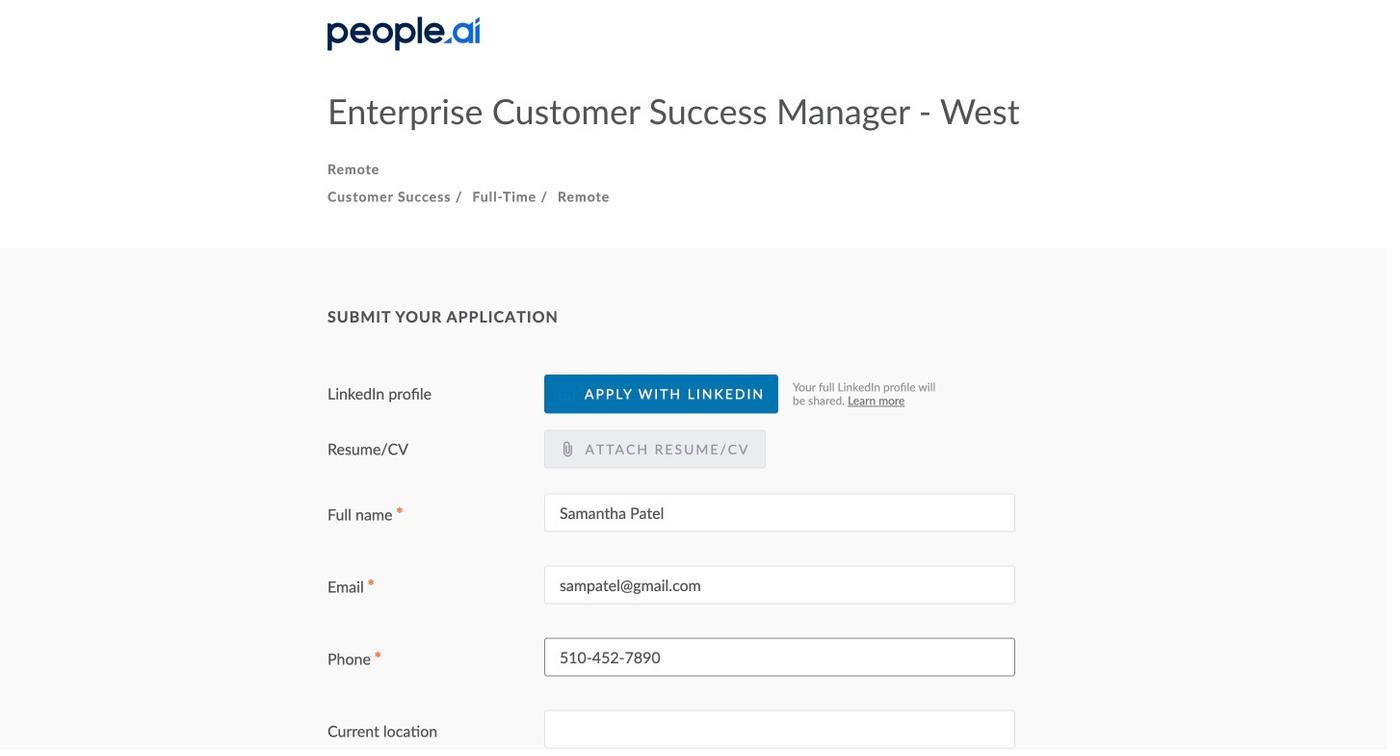 Task type: describe. For each thing, give the bounding box(es) containing it.
paperclip image
[[560, 442, 575, 457]]



Task type: vqa. For each thing, say whether or not it's contained in the screenshot.
add a cover letter or anything else you want to share. text field
no



Task type: locate. For each thing, give the bounding box(es) containing it.
people.ai logo image
[[328, 17, 480, 51]]

None text field
[[544, 638, 1015, 677]]

None email field
[[544, 566, 1015, 605]]

None text field
[[544, 494, 1015, 532], [544, 711, 1015, 749], [544, 494, 1015, 532], [544, 711, 1015, 749]]



